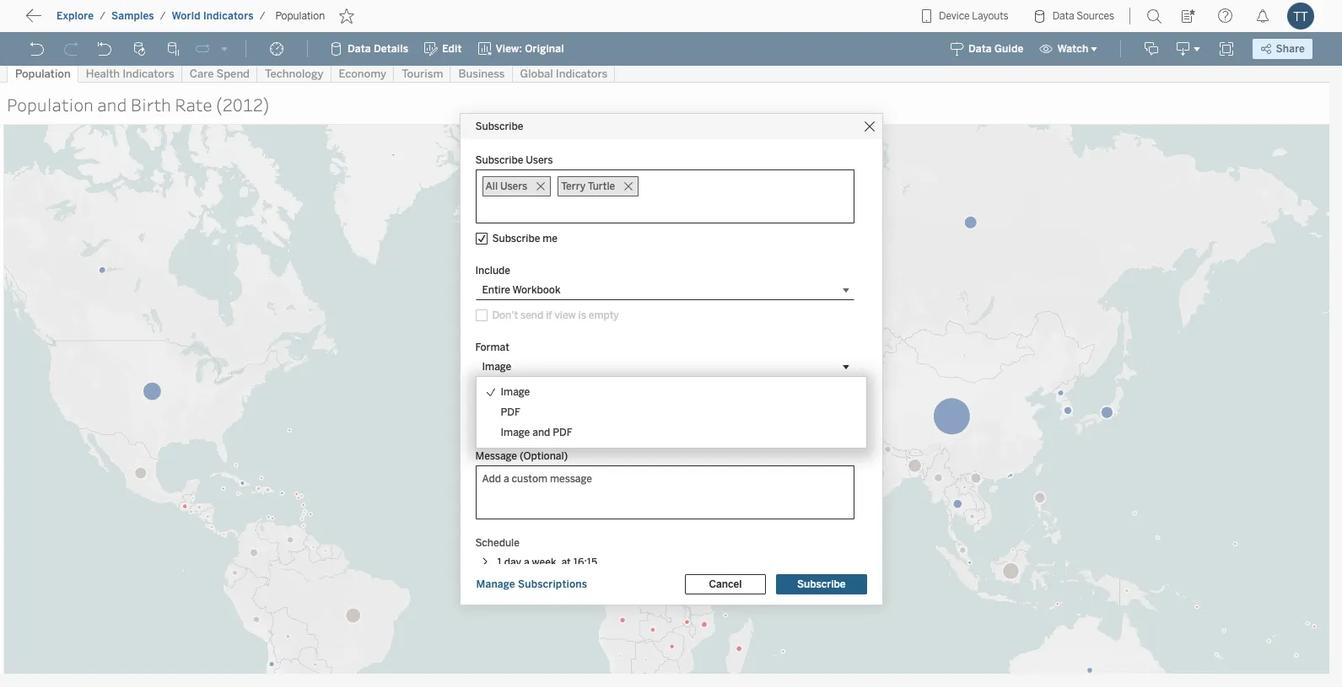 Task type: vqa. For each thing, say whether or not it's contained in the screenshot.
Samples
yes



Task type: describe. For each thing, give the bounding box(es) containing it.
samples link
[[111, 9, 155, 23]]

population
[[275, 10, 325, 22]]

population element
[[270, 10, 330, 22]]

to
[[76, 13, 89, 29]]

samples
[[111, 10, 154, 22]]

indicators
[[203, 10, 254, 22]]

skip
[[44, 13, 73, 29]]

3 / from the left
[[260, 10, 265, 22]]



Task type: locate. For each thing, give the bounding box(es) containing it.
skip to content link
[[41, 9, 172, 32]]

2 / from the left
[[160, 10, 166, 22]]

content
[[93, 13, 145, 29]]

0 horizontal spatial /
[[100, 10, 105, 22]]

1 / from the left
[[100, 10, 105, 22]]

skip to content
[[44, 13, 145, 29]]

explore / samples / world indicators /
[[57, 10, 265, 22]]

/
[[100, 10, 105, 22], [160, 10, 166, 22], [260, 10, 265, 22]]

/ left world
[[160, 10, 166, 22]]

world indicators link
[[171, 9, 255, 23]]

world
[[172, 10, 201, 22]]

explore link
[[56, 9, 95, 23]]

2 horizontal spatial /
[[260, 10, 265, 22]]

explore
[[57, 10, 94, 22]]

/ right to
[[100, 10, 105, 22]]

1 horizontal spatial /
[[160, 10, 166, 22]]

/ right indicators
[[260, 10, 265, 22]]



